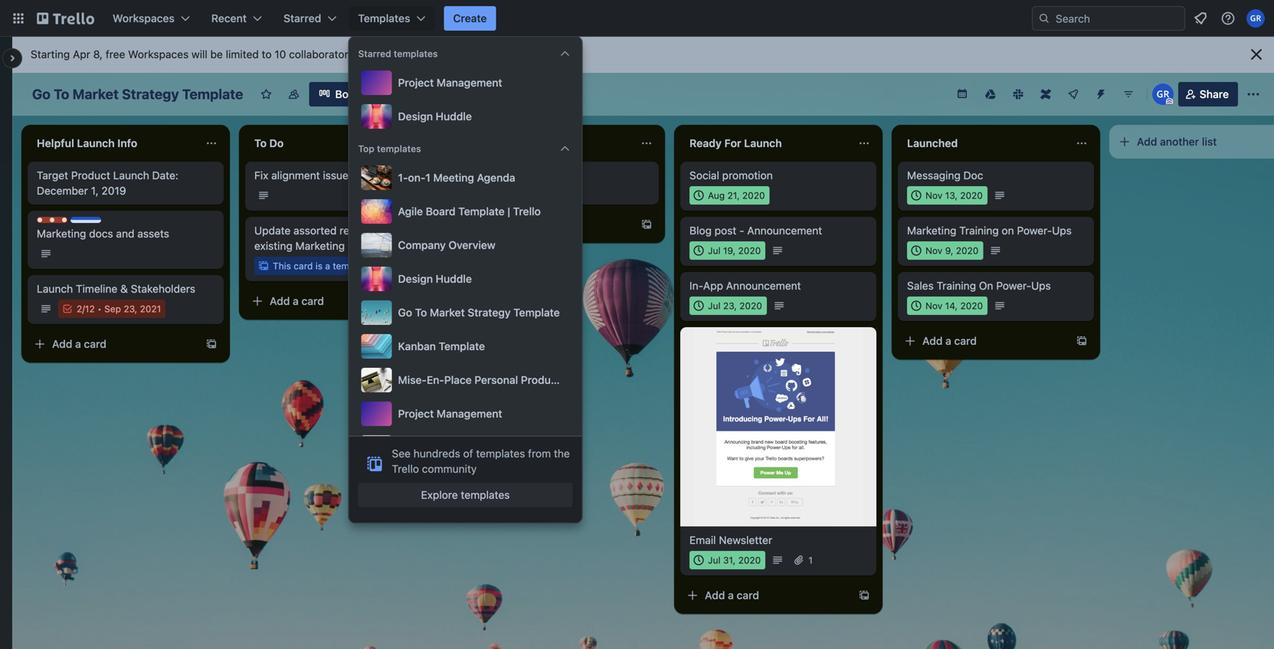 Task type: describe. For each thing, give the bounding box(es) containing it.
in-app announcement
[[690, 279, 801, 292]]

card down •
[[84, 338, 106, 350]]

back to home image
[[37, 6, 94, 31]]

1 project from the top
[[398, 76, 434, 89]]

personal
[[475, 374, 518, 386]]

system
[[585, 374, 622, 386]]

marketing for marketing training on power-ups
[[908, 224, 957, 237]]

card down quotes/testimonials
[[519, 218, 542, 231]]

this card is a template.
[[273, 261, 374, 271]]

apr
[[73, 48, 90, 61]]

launch left "info"
[[77, 137, 115, 149]]

board inside 'link'
[[335, 88, 365, 100]]

go to market strategy template inside button
[[398, 306, 560, 319]]

/
[[82, 304, 85, 314]]

2020 for sales
[[961, 300, 983, 311]]

search image
[[1039, 12, 1051, 25]]

trello inside the see hundreds of templates from the trello community
[[392, 463, 419, 475]]

templates inside the see hundreds of templates from the trello community
[[476, 447, 525, 460]]

product
[[71, 169, 110, 182]]

1-on-1 meeting agenda
[[398, 171, 516, 184]]

template left | on the left top of the page
[[459, 205, 505, 218]]

to
[[262, 48, 272, 61]]

launch right for
[[744, 137, 782, 149]]

agenda
[[477, 171, 516, 184]]

training for marketing
[[960, 224, 999, 237]]

nov 14, 2020
[[926, 300, 983, 311]]

fix
[[254, 169, 269, 182]]

add a card for in-app announcement
[[705, 589, 760, 602]]

add a card down | on the left top of the page
[[488, 218, 542, 231]]

launched
[[908, 137, 958, 149]]

aug 21, 2020
[[708, 190, 765, 201]]

go to market strategy template button
[[358, 297, 573, 328]]

share button
[[1179, 82, 1239, 107]]

a down nov 14, 2020 checkbox
[[946, 335, 952, 347]]

launch inside target product launch date: december 1, 2019
[[113, 169, 149, 182]]

en-
[[427, 374, 444, 386]]

greg robinson (gregrobinson96) image
[[1247, 9, 1266, 28]]

a down this card is a template.
[[293, 295, 299, 307]]

1 vertical spatial to
[[254, 137, 267, 149]]

promotion
[[723, 169, 773, 182]]

2
[[77, 304, 82, 314]]

fix alignment issue on /pricing
[[254, 169, 404, 182]]

marketing docs and assets link
[[37, 226, 215, 241]]

update
[[254, 224, 291, 237]]

1 project management button from the top
[[358, 67, 573, 98]]

|
[[508, 205, 510, 218]]

sales training on power-ups link
[[908, 278, 1085, 294]]

23, inside option
[[723, 300, 737, 311]]

assets
[[137, 227, 169, 240]]

Jul 23, 2020 checkbox
[[690, 297, 767, 315]]

2 project from the top
[[398, 407, 434, 420]]

starred for starred
[[284, 12, 321, 25]]

starred for starred templates
[[358, 48, 391, 59]]

recent
[[211, 12, 247, 25]]

add a card button for launch timeline & stakeholders
[[28, 332, 196, 356]]

2 vertical spatial create from template… image
[[858, 589, 871, 602]]

3
[[400, 261, 406, 271]]

add a card button down this card is a template.
[[245, 289, 414, 314]]

nov for messaging
[[926, 190, 943, 201]]

target
[[37, 169, 68, 182]]

be
[[210, 48, 223, 61]]

Jul 19, 2020 checkbox
[[690, 241, 766, 260]]

template down 'go to market strategy template' button
[[439, 340, 485, 353]]

calendar power-up image
[[956, 87, 969, 100]]

references
[[340, 224, 392, 237]]

collaborators.
[[289, 48, 357, 61]]

jul for post
[[708, 245, 721, 256]]

overview
[[449, 239, 496, 251]]

email
[[690, 534, 716, 547]]

marketing training on power-ups
[[908, 224, 1072, 237]]

•
[[97, 304, 102, 314]]

another
[[1161, 135, 1200, 148]]

collapse image for project management
[[559, 48, 571, 60]]

explore templates
[[421, 489, 510, 501]]

jul for newsletter
[[708, 555, 721, 566]]

a down quotes/testimonials
[[511, 218, 516, 231]]

add a card for sales training on power-ups
[[923, 335, 977, 347]]

on for references
[[395, 224, 408, 237]]

jul 31, 2020
[[708, 555, 761, 566]]

update assorted references on existing marketing pages link
[[254, 223, 432, 254]]

Aug 21, 2020 checkbox
[[690, 186, 770, 205]]

place
[[444, 374, 472, 386]]

open information menu image
[[1221, 11, 1236, 26]]

on-
[[408, 171, 426, 184]]

add a card for launch timeline & stakeholders
[[52, 338, 106, 350]]

card left is
[[294, 261, 313, 271]]

mise-
[[398, 374, 427, 386]]

Board name text field
[[25, 82, 251, 107]]

customize views image
[[382, 87, 397, 102]]

templates button
[[349, 6, 435, 31]]

2 horizontal spatial on
[[1002, 224, 1015, 237]]

color: blue, title: none image
[[71, 217, 101, 223]]

workspace visible image
[[288, 88, 300, 100]]

share
[[1200, 88, 1229, 100]]

2 design huddle from the top
[[398, 272, 472, 285]]

recent button
[[202, 6, 271, 31]]

templates for explore templates
[[461, 489, 510, 501]]

1,
[[91, 184, 99, 197]]

mise-en-place personal productivity system
[[398, 374, 622, 386]]

on for issue
[[352, 169, 364, 182]]

nov 13, 2020
[[926, 190, 983, 201]]

will
[[192, 48, 208, 61]]

31,
[[723, 555, 736, 566]]

1 design huddle from the top
[[398, 110, 472, 123]]

messaging
[[908, 169, 961, 182]]

power- for on
[[997, 279, 1032, 292]]

Launched text field
[[898, 131, 1070, 156]]

jul for app
[[708, 300, 721, 311]]

2020 for messaging
[[961, 190, 983, 201]]

trello inside button
[[513, 205, 541, 218]]

to do
[[254, 137, 284, 149]]

to inside button
[[415, 306, 427, 319]]

ready for launch
[[690, 137, 782, 149]]

collapse image for 1-on-1 meeting agenda
[[559, 143, 571, 155]]

in-app announcement link
[[690, 278, 868, 294]]

company overview button
[[358, 230, 573, 261]]

this
[[273, 261, 291, 271]]

this member is an admin of this board. image
[[1166, 98, 1173, 105]]

ready
[[690, 137, 722, 149]]

messaging doc
[[908, 169, 984, 182]]

timeline
[[76, 282, 118, 295]]

kanban template
[[398, 340, 485, 353]]

template inside text box
[[182, 86, 243, 102]]

kanban
[[398, 340, 436, 353]]

free
[[106, 48, 125, 61]]

color: red, title: none image
[[37, 217, 67, 223]]

0 vertical spatial create from template… image
[[641, 218, 653, 231]]

target product launch date: december 1, 2019 link
[[37, 168, 215, 199]]

1 design huddle button from the top
[[358, 101, 573, 132]]

1 vertical spatial 1
[[809, 555, 813, 566]]

confluence icon image
[[1041, 89, 1051, 100]]

1 design from the top
[[398, 110, 433, 123]]

Helpful Launch Info text field
[[28, 131, 199, 156]]

collaborator
[[450, 48, 510, 61]]

community
[[422, 463, 477, 475]]

post
[[715, 224, 737, 237]]

info
[[117, 137, 137, 149]]

hundreds
[[414, 447, 461, 460]]

card down the nov 14, 2020
[[955, 335, 977, 347]]



Task type: locate. For each thing, give the bounding box(es) containing it.
1 horizontal spatial create from template… image
[[641, 218, 653, 231]]

0 horizontal spatial go
[[32, 86, 51, 102]]

1 vertical spatial strategy
[[468, 306, 511, 319]]

template down be
[[182, 86, 243, 102]]

power ups image
[[1068, 88, 1080, 100]]

marketing docs and assets
[[37, 227, 169, 240]]

1 menu from the top
[[358, 67, 573, 132]]

0 vertical spatial trello
[[513, 205, 541, 218]]

2 design from the top
[[398, 272, 433, 285]]

0 vertical spatial huddle
[[436, 110, 472, 123]]

add another list
[[1138, 135, 1218, 148]]

templates right "of" in the left of the page
[[476, 447, 525, 460]]

1 vertical spatial jul
[[708, 300, 721, 311]]

jul down app
[[708, 300, 721, 311]]

a down 31,
[[728, 589, 734, 602]]

template up productivity
[[514, 306, 560, 319]]

starred up the starting apr 8, free workspaces will be limited to 10 collaborators. learn more about collaborator limits
[[284, 12, 321, 25]]

1 vertical spatial project management
[[398, 407, 503, 420]]

0 horizontal spatial market
[[72, 86, 119, 102]]

0 vertical spatial ups
[[1053, 224, 1072, 237]]

add a card button down sep
[[28, 332, 196, 356]]

jul left 19,
[[708, 245, 721, 256]]

add inside button
[[1138, 135, 1158, 148]]

see
[[392, 447, 411, 460]]

0 vertical spatial board
[[335, 88, 365, 100]]

1-
[[398, 171, 408, 184]]

sales
[[908, 279, 934, 292]]

2 vertical spatial nov
[[926, 300, 943, 311]]

launch left timeline
[[37, 282, 73, 295]]

to left do
[[254, 137, 267, 149]]

2020 right 13,
[[961, 190, 983, 201]]

1 horizontal spatial trello
[[513, 205, 541, 218]]

add a card down 14,
[[923, 335, 977, 347]]

1 vertical spatial menu
[[358, 163, 622, 527]]

collapse image right limits
[[559, 48, 571, 60]]

launch up 2019
[[113, 169, 149, 182]]

kanban template button
[[358, 331, 573, 362]]

learn
[[360, 48, 388, 61]]

1 project management from the top
[[398, 76, 503, 89]]

23, right sep
[[124, 304, 137, 314]]

0 vertical spatial project
[[398, 76, 434, 89]]

2 menu from the top
[[358, 163, 622, 527]]

december
[[37, 184, 88, 197]]

card down is
[[302, 295, 324, 307]]

project right customize views icon on the left top of the page
[[398, 76, 434, 89]]

1 horizontal spatial ups
[[1053, 224, 1072, 237]]

issue
[[323, 169, 349, 182]]

1 horizontal spatial strategy
[[468, 306, 511, 319]]

0 vertical spatial nov
[[926, 190, 943, 201]]

sep
[[104, 304, 121, 314]]

go inside button
[[398, 306, 412, 319]]

template.
[[333, 261, 374, 271]]

1 vertical spatial design huddle button
[[358, 264, 573, 294]]

Jul 31, 2020 checkbox
[[690, 551, 766, 570]]

2 management from the top
[[437, 407, 503, 420]]

blog post - announcement link
[[690, 223, 868, 238]]

1 horizontal spatial starred
[[358, 48, 391, 59]]

1 vertical spatial go
[[398, 306, 412, 319]]

a right is
[[325, 261, 330, 271]]

social
[[690, 169, 720, 182]]

10
[[275, 48, 286, 61]]

1 vertical spatial project
[[398, 407, 434, 420]]

nov for sales
[[926, 300, 943, 311]]

8,
[[93, 48, 103, 61]]

0 vertical spatial management
[[437, 76, 503, 89]]

market down 8,
[[72, 86, 119, 102]]

0 vertical spatial starred
[[284, 12, 321, 25]]

top templates
[[358, 143, 421, 154]]

design huddle up top templates
[[398, 110, 472, 123]]

1 vertical spatial create from template… image
[[1076, 335, 1088, 347]]

market up "kanban template"
[[430, 306, 465, 319]]

strategy inside go to market strategy template text box
[[122, 86, 179, 102]]

1 vertical spatial create from template… image
[[205, 338, 218, 350]]

nov
[[926, 190, 943, 201], [926, 245, 943, 256], [926, 300, 943, 311]]

1 down email newsletter link
[[809, 555, 813, 566]]

1 vertical spatial project management button
[[358, 399, 573, 429]]

1 huddle from the top
[[436, 110, 472, 123]]

market inside text box
[[72, 86, 119, 102]]

strategy down free
[[122, 86, 179, 102]]

learn more about collaborator limits link
[[360, 48, 539, 61]]

1-on-1 meeting agenda button
[[358, 163, 573, 193]]

1 vertical spatial nov
[[926, 245, 943, 256]]

project management down the place
[[398, 407, 503, 420]]

on down messaging doc link
[[1002, 224, 1015, 237]]

see hundreds of templates from the trello community
[[392, 447, 570, 475]]

1 vertical spatial board
[[426, 205, 456, 218]]

21,
[[728, 190, 740, 201]]

0 vertical spatial workspaces
[[113, 12, 175, 25]]

Search field
[[1051, 7, 1185, 30]]

go to market strategy template up kanban template button
[[398, 306, 560, 319]]

2020 right 19,
[[739, 245, 761, 256]]

1 vertical spatial collapse image
[[559, 143, 571, 155]]

1 vertical spatial design
[[398, 272, 433, 285]]

0 vertical spatial project management
[[398, 76, 503, 89]]

1 horizontal spatial market
[[430, 306, 465, 319]]

1 vertical spatial workspaces
[[128, 48, 189, 61]]

2020 for marketing
[[956, 245, 979, 256]]

jul left 31,
[[708, 555, 721, 566]]

0 vertical spatial to
[[54, 86, 69, 102]]

create from template… image
[[641, 218, 653, 231], [205, 338, 218, 350]]

ups for sales training on power-ups
[[1032, 279, 1051, 292]]

1 inside button
[[426, 171, 431, 184]]

0 vertical spatial go to market strategy template
[[32, 86, 243, 102]]

date:
[[152, 169, 179, 182]]

go up kanban
[[398, 306, 412, 319]]

card down jul 31, 2020
[[737, 589, 760, 602]]

go to market strategy template inside text box
[[32, 86, 243, 102]]

2 horizontal spatial create from template… image
[[1076, 335, 1088, 347]]

starred inside popup button
[[284, 12, 321, 25]]

power- down messaging doc link
[[1017, 224, 1053, 237]]

marketing
[[908, 224, 957, 237], [37, 227, 86, 240], [296, 240, 345, 252]]

starting apr 8, free workspaces will be limited to 10 collaborators. learn more about collaborator limits
[[31, 48, 539, 61]]

templates
[[358, 12, 410, 25]]

ups for marketing training on power-ups
[[1053, 224, 1072, 237]]

power- right on
[[997, 279, 1032, 292]]

3 nov from the top
[[926, 300, 943, 311]]

go to market strategy template down free
[[32, 86, 243, 102]]

automation image
[[1089, 82, 1111, 103]]

0 vertical spatial menu
[[358, 67, 573, 132]]

2020 for social
[[743, 190, 765, 201]]

0 vertical spatial strategy
[[122, 86, 179, 102]]

design up top templates
[[398, 110, 433, 123]]

design huddle button down 'company overview' button
[[358, 264, 573, 294]]

0 horizontal spatial board
[[335, 88, 365, 100]]

marketing for marketing docs and assets
[[37, 227, 86, 240]]

to down starting
[[54, 86, 69, 102]]

2 collapse image from the top
[[559, 143, 571, 155]]

email newsletter link
[[690, 533, 868, 548]]

create
[[453, 12, 487, 25]]

0 vertical spatial power-
[[1017, 224, 1053, 237]]

top
[[358, 143, 375, 154]]

board right agile
[[426, 205, 456, 218]]

1 vertical spatial announcement
[[726, 279, 801, 292]]

strategy up kanban template button
[[468, 306, 511, 319]]

sales training on power-ups
[[908, 279, 1051, 292]]

in-
[[690, 279, 704, 292]]

0 vertical spatial 1
[[426, 171, 431, 184]]

0 horizontal spatial create from template… image
[[423, 295, 435, 307]]

add another list button
[[1110, 125, 1275, 159]]

strategy inside 'go to market strategy template' button
[[468, 306, 511, 319]]

create from template… image for ups
[[1076, 335, 1088, 347]]

email newsletter
[[690, 534, 773, 547]]

marketing down color: red, title: none 'image'
[[37, 227, 86, 240]]

project management down learn more about collaborator limits link at the left of the page
[[398, 76, 503, 89]]

management for 2nd project management button from the top
[[437, 407, 503, 420]]

assorted
[[294, 224, 337, 237]]

add a card button for sales training on power-ups
[[898, 329, 1067, 353]]

newsletter
[[719, 534, 773, 547]]

blog
[[690, 224, 712, 237]]

2 vertical spatial jul
[[708, 555, 721, 566]]

nov left 9,
[[926, 245, 943, 256]]

nov left 14,
[[926, 300, 943, 311]]

strategy
[[122, 86, 179, 102], [468, 306, 511, 319]]

0 vertical spatial collapse image
[[559, 48, 571, 60]]

show menu image
[[1246, 87, 1262, 102]]

starred down templates
[[358, 48, 391, 59]]

0 horizontal spatial go to market strategy template
[[32, 86, 243, 102]]

2020 for in-
[[740, 300, 763, 311]]

1 horizontal spatial go
[[398, 306, 412, 319]]

0 vertical spatial design huddle
[[398, 110, 472, 123]]

card
[[519, 218, 542, 231], [294, 261, 313, 271], [302, 295, 324, 307], [955, 335, 977, 347], [84, 338, 106, 350], [737, 589, 760, 602]]

menu for starred templates
[[358, 67, 573, 132]]

productivity
[[521, 374, 582, 386]]

customer
[[509, 169, 555, 182]]

1 management from the top
[[437, 76, 503, 89]]

company
[[398, 239, 446, 251]]

explore
[[421, 489, 458, 501]]

marketing inside update assorted references on existing marketing pages
[[296, 240, 345, 252]]

1 horizontal spatial 1
[[809, 555, 813, 566]]

training up 'nov 9, 2020'
[[960, 224, 999, 237]]

training
[[960, 224, 999, 237], [937, 279, 977, 292]]

create from template… image
[[423, 295, 435, 307], [1076, 335, 1088, 347], [858, 589, 871, 602]]

To Do text field
[[245, 131, 417, 156]]

market
[[72, 86, 119, 102], [430, 306, 465, 319]]

management for second project management button from the bottom
[[437, 76, 503, 89]]

1 collapse image from the top
[[559, 48, 571, 60]]

social promotion
[[690, 169, 773, 182]]

board left customize views icon on the left top of the page
[[335, 88, 365, 100]]

add
[[1138, 135, 1158, 148], [488, 218, 508, 231], [270, 295, 290, 307], [923, 335, 943, 347], [52, 338, 72, 350], [705, 589, 725, 602]]

1 vertical spatial power-
[[997, 279, 1032, 292]]

marketing training on power-ups link
[[908, 223, 1085, 238]]

menu containing project management
[[358, 67, 573, 132]]

add a card down jul 31, 2020
[[705, 589, 760, 602]]

1 vertical spatial ups
[[1032, 279, 1051, 292]]

1 vertical spatial market
[[430, 306, 465, 319]]

0 vertical spatial training
[[960, 224, 999, 237]]

add a card button down jul 31, 2020
[[681, 583, 849, 608]]

announcement right -
[[748, 224, 823, 237]]

primary element
[[0, 0, 1275, 37]]

on
[[979, 279, 994, 292]]

social promotion link
[[690, 168, 868, 183]]

0 vertical spatial design huddle button
[[358, 101, 573, 132]]

templates for starred templates
[[394, 48, 438, 59]]

helpful
[[37, 137, 74, 149]]

1 right 1-
[[426, 171, 431, 184]]

2020 right 14,
[[961, 300, 983, 311]]

&
[[120, 282, 128, 295]]

design huddle
[[398, 110, 472, 123], [398, 272, 472, 285]]

templates up 1-
[[377, 143, 421, 154]]

1 horizontal spatial on
[[395, 224, 408, 237]]

on right the issue
[[352, 169, 364, 182]]

0 vertical spatial announcement
[[748, 224, 823, 237]]

1 vertical spatial design huddle
[[398, 272, 472, 285]]

of
[[463, 447, 473, 460]]

0 horizontal spatial starred
[[284, 12, 321, 25]]

1 horizontal spatial 23,
[[723, 300, 737, 311]]

add a card button for in-app announcement
[[681, 583, 849, 608]]

0 horizontal spatial 1
[[426, 171, 431, 184]]

1 vertical spatial huddle
[[436, 272, 472, 285]]

0 vertical spatial project management button
[[358, 67, 573, 98]]

1 vertical spatial go to market strategy template
[[398, 306, 560, 319]]

1 nov from the top
[[926, 190, 943, 201]]

0 vertical spatial create from template… image
[[423, 295, 435, 307]]

marketing down assorted
[[296, 240, 345, 252]]

project management button down the place
[[358, 399, 573, 429]]

marketing up nov 9, 2020 option
[[908, 224, 957, 237]]

on down agile
[[395, 224, 408, 237]]

huddle up meeting
[[436, 110, 472, 123]]

1 horizontal spatial board
[[426, 205, 456, 218]]

board link
[[309, 82, 374, 107]]

nov for marketing
[[926, 245, 943, 256]]

1 vertical spatial trello
[[392, 463, 419, 475]]

2 / 12 • sep 23, 2021
[[77, 304, 161, 314]]

1 vertical spatial management
[[437, 407, 503, 420]]

add a card button down quotes/testimonials
[[463, 212, 632, 237]]

trello
[[513, 205, 541, 218], [392, 463, 419, 475]]

1 horizontal spatial create from template… image
[[858, 589, 871, 602]]

0 horizontal spatial to
[[54, 86, 69, 102]]

2 jul from the top
[[708, 300, 721, 311]]

stakeholders
[[131, 282, 195, 295]]

templates for top templates
[[377, 143, 421, 154]]

add a card button
[[463, 212, 632, 237], [245, 289, 414, 314], [898, 329, 1067, 353], [28, 332, 196, 356], [681, 583, 849, 608]]

1 vertical spatial starred
[[358, 48, 391, 59]]

design huddle button up 1-on-1 meeting agenda button
[[358, 101, 573, 132]]

slack icon image
[[1013, 89, 1024, 100]]

a down 2
[[75, 338, 81, 350]]

star or unstar board image
[[260, 88, 272, 100]]

0 horizontal spatial strategy
[[122, 86, 179, 102]]

2 horizontal spatial to
[[415, 306, 427, 319]]

go down starting
[[32, 86, 51, 102]]

9,
[[946, 245, 954, 256]]

workspaces down workspaces popup button
[[128, 48, 189, 61]]

nov left 13,
[[926, 190, 943, 201]]

1 horizontal spatial go to market strategy template
[[398, 306, 560, 319]]

3 jul from the top
[[708, 555, 721, 566]]

greg robinson (gregrobinson96) image
[[1153, 84, 1174, 105]]

2020 right 9,
[[956, 245, 979, 256]]

jul inside option
[[708, 300, 721, 311]]

huddle down "company overview"
[[436, 272, 472, 285]]

1 horizontal spatial marketing
[[296, 240, 345, 252]]

management down the place
[[437, 407, 503, 420]]

2020 right the 21,
[[743, 190, 765, 201]]

2 horizontal spatial marketing
[[908, 224, 957, 237]]

add a card button down the nov 14, 2020
[[898, 329, 1067, 353]]

is
[[316, 261, 323, 271]]

add a card down 2
[[52, 338, 106, 350]]

2 nov from the top
[[926, 245, 943, 256]]

collapse image
[[559, 48, 571, 60], [559, 143, 571, 155]]

quotes/testimonials
[[472, 184, 569, 197]]

huddle
[[436, 110, 472, 123], [436, 272, 472, 285]]

0 horizontal spatial trello
[[392, 463, 419, 475]]

to up kanban
[[415, 306, 427, 319]]

menu containing 1-on-1 meeting agenda
[[358, 163, 622, 527]]

create from template… image for existing
[[423, 295, 435, 307]]

create button
[[444, 6, 496, 31]]

aug
[[708, 190, 725, 201]]

training up the nov 14, 2020
[[937, 279, 977, 292]]

0 vertical spatial market
[[72, 86, 119, 102]]

23, down the in-app announcement
[[723, 300, 737, 311]]

explore templates link
[[358, 483, 573, 507]]

0 horizontal spatial create from template… image
[[205, 338, 218, 350]]

2 project management button from the top
[[358, 399, 573, 429]]

0 notifications image
[[1192, 9, 1210, 28]]

agile
[[398, 205, 423, 218]]

1 vertical spatial training
[[937, 279, 977, 292]]

project management button
[[358, 67, 573, 98], [358, 399, 573, 429]]

google drive icon image
[[986, 89, 996, 100]]

0 vertical spatial jul
[[708, 245, 721, 256]]

2020 down the in-app announcement
[[740, 300, 763, 311]]

2 huddle from the top
[[436, 272, 472, 285]]

templates down the see hundreds of templates from the trello community
[[461, 489, 510, 501]]

0 horizontal spatial 23,
[[124, 304, 137, 314]]

project management button down "collaborator"
[[358, 67, 573, 98]]

board inside button
[[426, 205, 456, 218]]

Nov 13, 2020 checkbox
[[908, 186, 988, 205]]

2020 for blog
[[739, 245, 761, 256]]

Nov 14, 2020 checkbox
[[908, 297, 988, 315]]

menu for top templates
[[358, 163, 622, 527]]

a
[[511, 218, 516, 231], [325, 261, 330, 271], [293, 295, 299, 307], [946, 335, 952, 347], [75, 338, 81, 350], [728, 589, 734, 602]]

menu
[[358, 67, 573, 132], [358, 163, 622, 527]]

trello down the see
[[392, 463, 419, 475]]

2 design huddle button from the top
[[358, 264, 573, 294]]

launch timeline & stakeholders link
[[37, 281, 215, 297]]

go inside text box
[[32, 86, 51, 102]]

add a card down 'this'
[[270, 295, 324, 307]]

1 horizontal spatial to
[[254, 137, 267, 149]]

on inside update assorted references on existing marketing pages
[[395, 224, 408, 237]]

blog post - announcement
[[690, 224, 823, 237]]

app
[[704, 279, 724, 292]]

gather customer quotes/testimonials
[[472, 169, 569, 197]]

2020 right 31,
[[739, 555, 761, 566]]

launch
[[77, 137, 115, 149], [744, 137, 782, 149], [113, 169, 149, 182], [37, 282, 73, 295]]

0 horizontal spatial on
[[352, 169, 364, 182]]

2019
[[102, 184, 126, 197]]

2 project management from the top
[[398, 407, 503, 420]]

2020 for email
[[739, 555, 761, 566]]

announcement up jul 23, 2020
[[726, 279, 801, 292]]

Ready For Launch text field
[[681, 131, 852, 156]]

management down "collaborator"
[[437, 76, 503, 89]]

0 horizontal spatial marketing
[[37, 227, 86, 240]]

2 vertical spatial to
[[415, 306, 427, 319]]

nov inside option
[[926, 245, 943, 256]]

1 jul from the top
[[708, 245, 721, 256]]

pages
[[348, 240, 378, 252]]

go to market strategy template
[[32, 86, 243, 102], [398, 306, 560, 319]]

None text field
[[463, 131, 635, 156]]

0 vertical spatial go
[[32, 86, 51, 102]]

training for sales
[[937, 279, 977, 292]]

trello right | on the left top of the page
[[513, 205, 541, 218]]

collapse image up gather customer quotes/testimonials link
[[559, 143, 571, 155]]

design down 3
[[398, 272, 433, 285]]

1
[[426, 171, 431, 184], [809, 555, 813, 566]]

workspaces up free
[[113, 12, 175, 25]]

13,
[[946, 190, 958, 201]]

workspaces inside popup button
[[113, 12, 175, 25]]

market inside button
[[430, 306, 465, 319]]

0 vertical spatial design
[[398, 110, 433, 123]]

starred button
[[274, 6, 346, 31]]

project down the mise-
[[398, 407, 434, 420]]

Nov 9, 2020 checkbox
[[908, 241, 984, 260]]

templates right learn
[[394, 48, 438, 59]]

0 horizontal spatial ups
[[1032, 279, 1051, 292]]

power- for on
[[1017, 224, 1053, 237]]

design huddle down 3
[[398, 272, 472, 285]]

do
[[270, 137, 284, 149]]

2020
[[743, 190, 765, 201], [961, 190, 983, 201], [739, 245, 761, 256], [956, 245, 979, 256], [740, 300, 763, 311], [961, 300, 983, 311], [739, 555, 761, 566]]



Task type: vqa. For each thing, say whether or not it's contained in the screenshot.
the Jul inside the Jul 31, 2020 checkbox
yes



